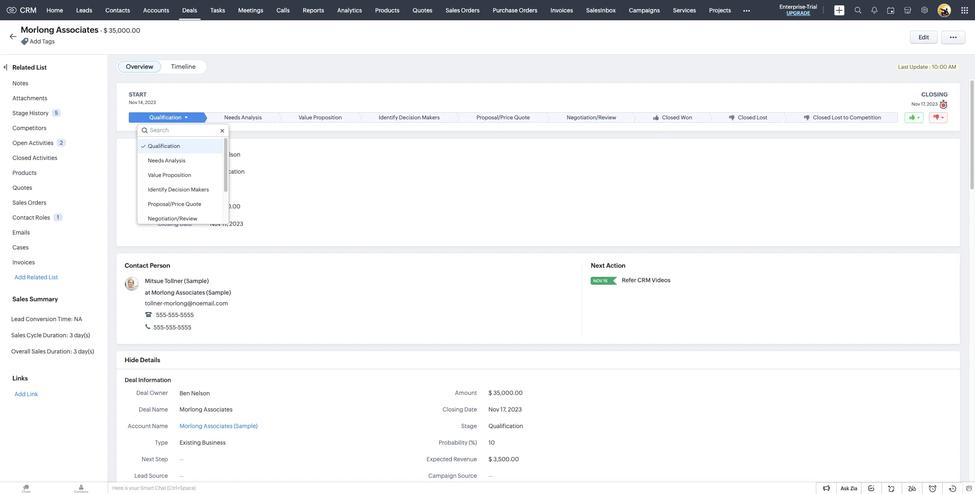 Task type: vqa. For each thing, say whether or not it's contained in the screenshot.


Task type: describe. For each thing, give the bounding box(es) containing it.
deal up account name
[[139, 406, 151, 413]]

1 vertical spatial value proposition
[[148, 172, 191, 178]]

1 horizontal spatial proposal/price quote
[[477, 114, 530, 121]]

1 horizontal spatial quote
[[515, 114, 530, 121]]

history
[[29, 110, 49, 116]]

closing nov 17, 2023
[[912, 91, 948, 106]]

1 vertical spatial expected
[[427, 456, 453, 463]]

edit
[[919, 34, 930, 41]]

0 vertical spatial (%)
[[184, 186, 192, 192]]

1 vertical spatial $  3,500.00
[[489, 456, 519, 463]]

1 vertical spatial proposition
[[163, 172, 191, 178]]

10
[[489, 439, 495, 446]]

0 vertical spatial proposition
[[314, 114, 342, 121]]

name for deal name
[[152, 406, 168, 413]]

0 horizontal spatial quotes
[[12, 184, 32, 191]]

create menu image
[[835, 5, 845, 15]]

step
[[155, 456, 168, 463]]

projects
[[710, 7, 732, 13]]

owner for deal name
[[150, 390, 168, 396]]

conversion
[[26, 316, 56, 322]]

your
[[129, 485, 139, 491]]

1 horizontal spatial needs analysis
[[225, 114, 262, 121]]

morlong associates - $ 35,000.00
[[21, 25, 140, 34]]

1 horizontal spatial orders
[[461, 7, 480, 13]]

1 horizontal spatial identify decision makers
[[379, 114, 440, 121]]

1 vertical spatial probability
[[439, 439, 468, 446]]

name for account name
[[152, 423, 168, 429]]

0 horizontal spatial products
[[12, 170, 37, 176]]

3 for sales cycle duration:
[[70, 332, 73, 339]]

tollner-morlong@noemail.com
[[145, 300, 228, 307]]

contact person
[[125, 262, 170, 269]]

tollner-
[[145, 300, 164, 307]]

0 horizontal spatial identify
[[148, 187, 167, 193]]

ask
[[841, 486, 850, 492]]

last update : 10:00 am
[[899, 64, 957, 70]]

1 horizontal spatial invoices link
[[544, 0, 580, 20]]

contact roles link
[[12, 214, 50, 221]]

campaign
[[429, 473, 457, 479]]

morlong associates
[[180, 406, 233, 413]]

0 vertical spatial related
[[12, 64, 35, 71]]

0 vertical spatial 3,500.00
[[215, 203, 241, 210]]

refer
[[622, 277, 637, 284]]

calls
[[277, 7, 290, 13]]

at morlong associates (sample)
[[145, 289, 231, 296]]

activities for open activities
[[29, 140, 54, 146]]

overview
[[126, 63, 153, 70]]

lead conversion time: na
[[11, 316, 82, 322]]

0 horizontal spatial expected revenue
[[142, 203, 192, 210]]

cases
[[12, 244, 29, 251]]

chat
[[155, 485, 166, 491]]

activities for closed activities
[[33, 155, 57, 161]]

existing
[[180, 439, 201, 446]]

0 vertical spatial value proposition
[[299, 114, 342, 121]]

0 vertical spatial stage
[[12, 110, 28, 116]]

2 horizontal spatial stage
[[462, 423, 477, 429]]

action
[[607, 262, 626, 269]]

0 vertical spatial closing
[[158, 221, 179, 227]]

1 horizontal spatial value
[[299, 114, 312, 121]]

business
[[202, 439, 226, 446]]

0 horizontal spatial revenue
[[169, 203, 192, 210]]

nelson for qualification
[[222, 151, 241, 158]]

edit button
[[911, 31, 938, 44]]

calls link
[[270, 0, 296, 20]]

0 horizontal spatial probability
[[154, 186, 183, 192]]

1 horizontal spatial products
[[375, 7, 400, 13]]

to
[[844, 114, 849, 121]]

1 horizontal spatial closing date
[[443, 406, 477, 413]]

0 horizontal spatial crm
[[20, 6, 37, 15]]

10:00
[[933, 64, 948, 70]]

16
[[604, 279, 608, 283]]

0 vertical spatial 5555
[[180, 312, 194, 318]]

0 horizontal spatial identify decision makers
[[148, 187, 209, 193]]

enterprise-
[[780, 4, 807, 10]]

competitors
[[12, 125, 46, 131]]

update
[[910, 64, 929, 70]]

1 vertical spatial analysis
[[165, 158, 186, 164]]

contact for contact person
[[125, 262, 149, 269]]

account name
[[128, 423, 168, 429]]

$ inside morlong associates - $ 35,000.00
[[104, 27, 108, 34]]

0 vertical spatial analysis
[[242, 114, 262, 121]]

ben nelson for qualification
[[210, 151, 241, 158]]

hide
[[125, 357, 139, 364]]

1 horizontal spatial probability (%)
[[439, 439, 477, 446]]

0 horizontal spatial negotiation/review
[[148, 216, 198, 222]]

deal information
[[125, 377, 171, 383]]

search image
[[855, 7, 862, 14]]

0 horizontal spatial date
[[180, 221, 192, 227]]

1 vertical spatial (sample)
[[206, 289, 231, 296]]

is
[[124, 485, 128, 491]]

morlong@noemail.com
[[164, 300, 228, 307]]

na
[[74, 316, 82, 322]]

1 horizontal spatial 3,500.00
[[494, 456, 519, 463]]

0 horizontal spatial proposal/price
[[148, 201, 184, 207]]

associates for morlong associates - $ 35,000.00
[[56, 25, 99, 34]]

1 horizontal spatial date
[[465, 406, 477, 413]]

0 vertical spatial decision
[[399, 114, 421, 121]]

0 vertical spatial quotes link
[[406, 0, 439, 20]]

contacts image
[[55, 482, 107, 494]]

0 vertical spatial 555-555-5555
[[155, 312, 194, 318]]

closed lost
[[739, 114, 768, 121]]

0 horizontal spatial nov 17, 2023
[[210, 221, 244, 227]]

chats image
[[0, 482, 52, 494]]

hide details
[[125, 357, 160, 364]]

closed for closed won
[[663, 114, 680, 121]]

1 horizontal spatial closing
[[443, 406, 463, 413]]

timeline
[[171, 63, 196, 70]]

0 vertical spatial products link
[[369, 0, 406, 20]]

notes link
[[12, 80, 28, 87]]

ben for qualification
[[210, 151, 221, 158]]

hide details link
[[125, 357, 160, 364]]

owner for stage
[[174, 151, 192, 158]]

1 horizontal spatial makers
[[422, 114, 440, 121]]

videos
[[652, 277, 671, 284]]

leads
[[76, 7, 92, 13]]

zia
[[851, 486, 858, 492]]

1 horizontal spatial negotiation/review
[[567, 114, 617, 121]]

1 vertical spatial sales orders
[[12, 199, 46, 206]]

associates for morlong associates
[[204, 406, 233, 413]]

lost for closed lost
[[757, 114, 768, 121]]

(sample) for associates
[[234, 423, 258, 429]]

closed lost to competition
[[814, 114, 882, 121]]

0 horizontal spatial orders
[[28, 199, 46, 206]]

ben for morlong associates
[[180, 390, 190, 397]]

signals image
[[872, 7, 878, 14]]

contacts link
[[99, 0, 137, 20]]

0 horizontal spatial $  3,500.00
[[210, 203, 241, 210]]

1 vertical spatial needs
[[148, 158, 164, 164]]

start
[[129, 91, 147, 98]]

1 vertical spatial revenue
[[454, 456, 477, 463]]

0 horizontal spatial products link
[[12, 170, 37, 176]]

morlong for morlong associates - $ 35,000.00
[[21, 25, 54, 34]]

purchase
[[493, 7, 518, 13]]

add link
[[15, 391, 38, 398]]

0 vertical spatial list
[[36, 64, 47, 71]]

crm link
[[7, 6, 37, 15]]

1 vertical spatial 5555
[[178, 324, 192, 331]]

1 vertical spatial makers
[[191, 187, 209, 193]]

accounts
[[143, 7, 169, 13]]

associates for morlong associates (sample)
[[204, 423, 233, 429]]

sales cycle duration: 3 day(s)
[[11, 332, 90, 339]]

deal down the deal information
[[137, 390, 149, 396]]

tasks
[[211, 7, 225, 13]]

1 vertical spatial quotes link
[[12, 184, 32, 191]]

existing business
[[180, 439, 226, 446]]

analytics
[[338, 7, 362, 13]]

closed for closed lost to competition
[[814, 114, 831, 121]]

competitors link
[[12, 125, 46, 131]]

-
[[100, 27, 102, 34]]

0 vertical spatial needs
[[225, 114, 240, 121]]

signals element
[[867, 0, 883, 20]]

0 vertical spatial identify
[[379, 114, 398, 121]]

here is your smart chat (ctrl+space)
[[112, 485, 196, 491]]

1 horizontal spatial stage
[[177, 168, 192, 175]]

smart
[[140, 485, 154, 491]]

open activities link
[[12, 140, 54, 146]]

lead for lead source
[[134, 473, 148, 479]]

leads link
[[70, 0, 99, 20]]

person
[[150, 262, 170, 269]]

0 horizontal spatial sales orders link
[[12, 199, 46, 206]]

0 horizontal spatial decision
[[168, 187, 190, 193]]

closed won
[[663, 114, 693, 121]]

0 horizontal spatial invoices
[[12, 259, 35, 266]]

(sample) for tollner
[[184, 278, 209, 284]]

nov inside start nov 14, 2023
[[129, 100, 137, 105]]

1 horizontal spatial (%)
[[469, 439, 477, 446]]

0 horizontal spatial closing date
[[158, 221, 192, 227]]

deals link
[[176, 0, 204, 20]]

summary
[[29, 296, 58, 303]]

3 for overall sales duration:
[[73, 348, 77, 355]]

information
[[138, 377, 171, 383]]

calendar image
[[888, 7, 895, 13]]



Task type: locate. For each thing, give the bounding box(es) containing it.
0 horizontal spatial proposition
[[163, 172, 191, 178]]

add for add related list
[[15, 274, 26, 281]]

2 name from the top
[[152, 423, 168, 429]]

1 horizontal spatial list
[[49, 274, 58, 281]]

add for add tags
[[30, 38, 41, 45]]

2 vertical spatial (sample)
[[234, 423, 258, 429]]

orders inside 'link'
[[519, 7, 538, 13]]

trial
[[807, 4, 818, 10]]

0 horizontal spatial value proposition
[[148, 172, 191, 178]]

timeline link
[[171, 63, 196, 70]]

deal owner
[[161, 151, 192, 158], [137, 390, 168, 396]]

emails
[[12, 229, 30, 236]]

morlong up add tags
[[21, 25, 54, 34]]

(ctrl+space)
[[167, 485, 196, 491]]

link
[[27, 391, 38, 398]]

orders right "purchase"
[[519, 7, 538, 13]]

1 vertical spatial day(s)
[[78, 348, 94, 355]]

next up nov 16
[[591, 262, 605, 269]]

1 lost from the left
[[757, 114, 768, 121]]

value proposition
[[299, 114, 342, 121], [148, 172, 191, 178]]

stage down amount
[[462, 423, 477, 429]]

1 horizontal spatial nelson
[[222, 151, 241, 158]]

duration: for overall sales duration:
[[47, 348, 72, 355]]

add left link
[[15, 391, 26, 398]]

ben
[[210, 151, 221, 158], [180, 390, 190, 397]]

home link
[[40, 0, 70, 20]]

1 horizontal spatial probability
[[439, 439, 468, 446]]

services
[[674, 7, 696, 13]]

contact roles
[[12, 214, 50, 221]]

closed activities link
[[12, 155, 57, 161]]

nov 17, 2023
[[210, 221, 244, 227], [489, 406, 522, 413]]

sales orders
[[446, 7, 480, 13], [12, 199, 46, 206]]

list
[[36, 64, 47, 71], [49, 274, 58, 281]]

list up summary at the bottom
[[49, 274, 58, 281]]

1 horizontal spatial crm
[[638, 277, 651, 284]]

activities down open activities link
[[33, 155, 57, 161]]

won
[[681, 114, 693, 121]]

1 horizontal spatial 35,000.00
[[494, 390, 523, 396]]

1 vertical spatial nov 17, 2023
[[489, 406, 522, 413]]

overall sales duration: 3 day(s)
[[11, 348, 94, 355]]

next left step
[[142, 456, 154, 463]]

1 vertical spatial deal owner
[[137, 390, 168, 396]]

ben down search text box at left
[[210, 151, 221, 158]]

activities up the closed activities link
[[29, 140, 54, 146]]

35,000.00
[[109, 27, 140, 34], [494, 390, 523, 396]]

next action
[[591, 262, 626, 269]]

invoices link down cases link
[[12, 259, 35, 266]]

time:
[[58, 316, 73, 322]]

0 vertical spatial needs analysis
[[225, 114, 262, 121]]

probability (%)
[[154, 186, 192, 192], [439, 439, 477, 446]]

tollner-morlong@noemail.com link
[[145, 300, 228, 307]]

morlong up tollner-
[[151, 289, 175, 296]]

morlong
[[21, 25, 54, 34], [151, 289, 175, 296], [180, 406, 203, 413], [180, 423, 203, 429]]

contact up emails
[[12, 214, 34, 221]]

add for add link
[[15, 391, 26, 398]]

2 horizontal spatial 17,
[[922, 102, 927, 106]]

3
[[70, 332, 73, 339], [73, 348, 77, 355]]

1 horizontal spatial analysis
[[242, 114, 262, 121]]

ben up the morlong associates
[[180, 390, 190, 397]]

enterprise-trial upgrade
[[780, 4, 818, 16]]

deal down search text box at left
[[161, 151, 173, 158]]

deal owner down information
[[137, 390, 168, 396]]

0 horizontal spatial owner
[[150, 390, 168, 396]]

projects link
[[703, 0, 738, 20]]

morlong associates (sample) link for at
[[151, 289, 231, 296]]

lead up smart
[[134, 473, 148, 479]]

identify
[[379, 114, 398, 121], [148, 187, 167, 193]]

0 horizontal spatial list
[[36, 64, 47, 71]]

1 horizontal spatial products link
[[369, 0, 406, 20]]

deal down the hide
[[125, 377, 137, 383]]

555-
[[156, 312, 168, 318], [168, 312, 180, 318], [154, 324, 166, 331], [166, 324, 178, 331]]

next for next action
[[591, 262, 605, 269]]

:
[[930, 64, 932, 70]]

expected revenue
[[142, 203, 192, 210], [427, 456, 477, 463]]

1 horizontal spatial quotes link
[[406, 0, 439, 20]]

1 vertical spatial (%)
[[469, 439, 477, 446]]

1 vertical spatial next
[[142, 456, 154, 463]]

analytics link
[[331, 0, 369, 20]]

1 name from the top
[[152, 406, 168, 413]]

0 horizontal spatial lost
[[757, 114, 768, 121]]

1 horizontal spatial revenue
[[454, 456, 477, 463]]

lead for lead conversion time: na
[[11, 316, 24, 322]]

products down the closed activities link
[[12, 170, 37, 176]]

upgrade
[[787, 10, 811, 16]]

0 horizontal spatial invoices link
[[12, 259, 35, 266]]

contact for contact roles
[[12, 214, 34, 221]]

attachments
[[12, 95, 47, 102]]

related list
[[12, 64, 48, 71]]

tollner
[[165, 278, 183, 284]]

morlong for morlong associates
[[180, 406, 203, 413]]

overview link
[[126, 63, 153, 70]]

14,
[[138, 100, 144, 105]]

contacts
[[106, 7, 130, 13]]

orders up roles
[[28, 199, 46, 206]]

reports link
[[296, 0, 331, 20]]

1 horizontal spatial sales orders link
[[439, 0, 487, 20]]

0 vertical spatial $  3,500.00
[[210, 203, 241, 210]]

related up the notes link
[[12, 64, 35, 71]]

stage history
[[12, 110, 49, 116]]

17, inside closing nov 17, 2023
[[922, 102, 927, 106]]

lead source
[[134, 473, 168, 479]]

0 vertical spatial quote
[[515, 114, 530, 121]]

invoices inside 'link'
[[551, 7, 573, 13]]

0 vertical spatial probability (%)
[[154, 186, 192, 192]]

closed for closed activities
[[12, 155, 31, 161]]

1 vertical spatial needs analysis
[[148, 158, 186, 164]]

2 vertical spatial add
[[15, 391, 26, 398]]

deal owner for stage
[[161, 151, 192, 158]]

nelson for morlong associates
[[191, 390, 210, 397]]

1 vertical spatial proposal/price
[[148, 201, 184, 207]]

closing
[[158, 221, 179, 227], [443, 406, 463, 413]]

1 vertical spatial 17,
[[222, 221, 228, 227]]

sales summary
[[12, 296, 58, 303]]

0 vertical spatial next
[[591, 262, 605, 269]]

deal name
[[139, 406, 168, 413]]

1 vertical spatial list
[[49, 274, 58, 281]]

home
[[47, 7, 63, 13]]

morlong up existing
[[180, 423, 203, 429]]

notes
[[12, 80, 28, 87]]

1 vertical spatial quote
[[186, 201, 201, 207]]

owner down search text box at left
[[174, 151, 192, 158]]

1 vertical spatial ben nelson
[[180, 390, 210, 397]]

duration: for sales cycle duration:
[[43, 332, 68, 339]]

related up sales summary
[[27, 274, 47, 281]]

next for next step
[[142, 456, 154, 463]]

deal owner down search text box at left
[[161, 151, 192, 158]]

1 horizontal spatial invoices
[[551, 7, 573, 13]]

morlong associates (sample) link up tollner-morlong@noemail.com link
[[151, 289, 231, 296]]

source up chat
[[149, 473, 168, 479]]

associates up morlong associates (sample)
[[204, 406, 233, 413]]

day(s) for sales cycle duration: 3 day(s)
[[74, 332, 90, 339]]

qualification
[[149, 114, 182, 121], [148, 143, 180, 149], [210, 168, 245, 175], [489, 423, 524, 429]]

1 horizontal spatial lost
[[832, 114, 843, 121]]

5
[[55, 110, 58, 116]]

stage up competitors
[[12, 110, 28, 116]]

purchase orders
[[493, 7, 538, 13]]

lost for closed lost to competition
[[832, 114, 843, 121]]

next
[[591, 262, 605, 269], [142, 456, 154, 463]]

1 vertical spatial expected revenue
[[427, 456, 477, 463]]

campaign source
[[429, 473, 477, 479]]

1 vertical spatial identify
[[148, 187, 167, 193]]

1 vertical spatial closing
[[443, 406, 463, 413]]

1 horizontal spatial needs
[[225, 114, 240, 121]]

1 vertical spatial products
[[12, 170, 37, 176]]

owner down information
[[150, 390, 168, 396]]

1 vertical spatial proposal/price quote
[[148, 201, 201, 207]]

0 horizontal spatial ben
[[180, 390, 190, 397]]

invoices
[[551, 7, 573, 13], [12, 259, 35, 266]]

2 source from the left
[[458, 473, 477, 479]]

crm right refer
[[638, 277, 651, 284]]

add left tags
[[30, 38, 41, 45]]

name up type
[[152, 423, 168, 429]]

0 horizontal spatial expected
[[142, 203, 168, 210]]

1 horizontal spatial contact
[[125, 262, 149, 269]]

morlong up morlong associates (sample)
[[180, 406, 203, 413]]

deal owner for deal name
[[137, 390, 168, 396]]

1 vertical spatial morlong associates (sample) link
[[180, 422, 258, 431]]

Search text field
[[138, 124, 229, 136]]

associates down leads link
[[56, 25, 99, 34]]

0 horizontal spatial analysis
[[165, 158, 186, 164]]

1 horizontal spatial proposal/price
[[477, 114, 513, 121]]

salesinbox link
[[580, 0, 623, 20]]

source right campaign
[[458, 473, 477, 479]]

0 vertical spatial makers
[[422, 114, 440, 121]]

related
[[12, 64, 35, 71], [27, 274, 47, 281]]

1 vertical spatial related
[[27, 274, 47, 281]]

reports
[[303, 7, 324, 13]]

3,500.00
[[215, 203, 241, 210], [494, 456, 519, 463]]

1 vertical spatial 35,000.00
[[494, 390, 523, 396]]

duration: up overall sales duration: 3 day(s)
[[43, 332, 68, 339]]

crm left home at the top left of the page
[[20, 6, 37, 15]]

2 horizontal spatial orders
[[519, 7, 538, 13]]

deal
[[161, 151, 173, 158], [125, 377, 137, 383], [137, 390, 149, 396], [139, 406, 151, 413]]

0 horizontal spatial (%)
[[184, 186, 192, 192]]

3 down sales cycle duration: 3 day(s)
[[73, 348, 77, 355]]

0 vertical spatial lead
[[11, 316, 24, 322]]

0 horizontal spatial sales orders
[[12, 199, 46, 206]]

0 horizontal spatial value
[[148, 172, 162, 178]]

closed for closed lost
[[739, 114, 756, 121]]

create menu element
[[830, 0, 850, 20]]

list down add tags
[[36, 64, 47, 71]]

meetings
[[238, 7, 264, 13]]

2023 inside start nov 14, 2023
[[145, 100, 156, 105]]

0 vertical spatial revenue
[[169, 203, 192, 210]]

2023 inside closing nov 17, 2023
[[927, 102, 938, 106]]

day(s) for overall sales duration: 3 day(s)
[[78, 348, 94, 355]]

1 vertical spatial sales orders link
[[12, 199, 46, 206]]

1 vertical spatial activities
[[33, 155, 57, 161]]

stage history link
[[12, 110, 49, 116]]

1 vertical spatial decision
[[168, 187, 190, 193]]

mitsue tollner (sample) link
[[145, 278, 209, 284]]

identify decision makers
[[379, 114, 440, 121], [148, 187, 209, 193]]

0 vertical spatial 17,
[[922, 102, 927, 106]]

ask zia
[[841, 486, 858, 492]]

2 vertical spatial stage
[[462, 423, 477, 429]]

products link down the closed activities link
[[12, 170, 37, 176]]

refer crm videos
[[622, 277, 671, 284]]

0 horizontal spatial stage
[[12, 110, 28, 116]]

1 horizontal spatial value proposition
[[299, 114, 342, 121]]

deals
[[183, 7, 197, 13]]

0 horizontal spatial needs
[[148, 158, 164, 164]]

0 vertical spatial invoices link
[[544, 0, 580, 20]]

1 vertical spatial 3,500.00
[[494, 456, 519, 463]]

$
[[104, 27, 108, 34], [210, 203, 214, 210], [489, 390, 492, 396], [489, 456, 492, 463]]

add up sales summary
[[15, 274, 26, 281]]

nelson
[[222, 151, 241, 158], [191, 390, 210, 397]]

search element
[[850, 0, 867, 20]]

2 vertical spatial 17,
[[501, 406, 507, 413]]

1 horizontal spatial nov 17, 2023
[[489, 406, 522, 413]]

0 horizontal spatial contact
[[12, 214, 34, 221]]

1 vertical spatial nelson
[[191, 390, 210, 397]]

contact left person
[[125, 262, 149, 269]]

nov 16
[[594, 279, 608, 283]]

nov
[[129, 100, 137, 105], [912, 102, 921, 106], [210, 221, 221, 227], [594, 279, 603, 283], [489, 406, 500, 413]]

0 vertical spatial duration:
[[43, 332, 68, 339]]

next step
[[142, 456, 168, 463]]

1 horizontal spatial identify
[[379, 114, 398, 121]]

mitsue tollner (sample)
[[145, 278, 209, 284]]

1 source from the left
[[149, 473, 168, 479]]

open activities
[[12, 140, 54, 146]]

morlong associates (sample) link for account name
[[180, 422, 258, 431]]

closed activities
[[12, 155, 57, 161]]

invoices left salesinbox link
[[551, 7, 573, 13]]

duration: down sales cycle duration: 3 day(s)
[[47, 348, 72, 355]]

1 horizontal spatial quotes
[[413, 7, 433, 13]]

ben nelson for morlong associates
[[180, 390, 210, 397]]

nov inside closing nov 17, 2023
[[912, 102, 921, 106]]

add related list
[[15, 274, 58, 281]]

invoices down cases link
[[12, 259, 35, 266]]

0 vertical spatial 35,000.00
[[109, 27, 140, 34]]

morlong for morlong associates (sample)
[[180, 423, 203, 429]]

0 vertical spatial contact
[[12, 214, 34, 221]]

orders left "purchase"
[[461, 7, 480, 13]]

3 down time: at the bottom of page
[[70, 332, 73, 339]]

2 lost from the left
[[832, 114, 843, 121]]

source for campaign source
[[458, 473, 477, 479]]

1 horizontal spatial expected revenue
[[427, 456, 477, 463]]

morlong associates (sample) link up business
[[180, 422, 258, 431]]

35,000.00 inside morlong associates - $ 35,000.00
[[109, 27, 140, 34]]

at
[[145, 289, 150, 296]]

products link right analytics
[[369, 0, 406, 20]]

invoices link left the salesinbox at the right of page
[[544, 0, 580, 20]]

1 vertical spatial 555-555-5555
[[153, 324, 192, 331]]

associates up business
[[204, 423, 233, 429]]

name up account name
[[152, 406, 168, 413]]

source for lead source
[[149, 473, 168, 479]]

0 vertical spatial ben nelson
[[210, 151, 241, 158]]

0 vertical spatial value
[[299, 114, 312, 121]]

5555
[[180, 312, 194, 318], [178, 324, 192, 331]]

proposal/price
[[477, 114, 513, 121], [148, 201, 184, 207]]

decision
[[399, 114, 421, 121], [168, 187, 190, 193]]

associates up tollner-morlong@noemail.com link
[[176, 289, 205, 296]]

tags
[[42, 38, 55, 45]]

amount
[[455, 390, 477, 396]]

overall
[[11, 348, 30, 355]]

lead
[[11, 316, 24, 322], [134, 473, 148, 479]]

0 vertical spatial sales orders
[[446, 7, 480, 13]]

stage down search text box at left
[[177, 168, 192, 175]]

lead left conversion
[[11, 316, 24, 322]]

start nov 14, 2023
[[129, 91, 156, 105]]

products right the analytics link at top
[[375, 7, 400, 13]]



